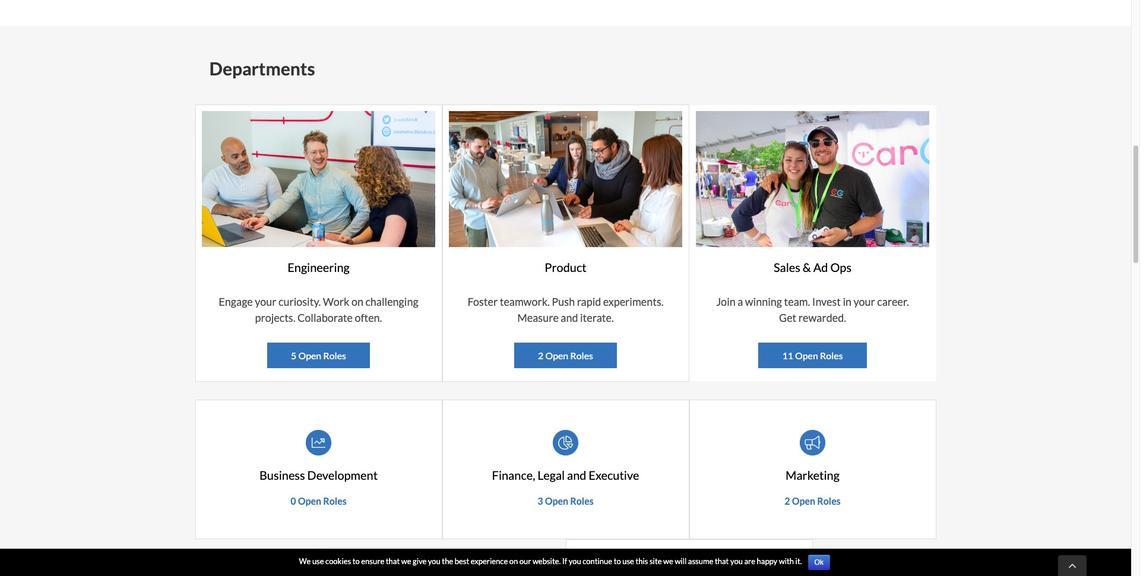 Task type: vqa. For each thing, say whether or not it's contained in the screenshot.
Product
yes



Task type: locate. For each thing, give the bounding box(es) containing it.
that right the assume
[[715, 557, 729, 566]]

1 vertical spatial 2
[[785, 495, 790, 507]]

3 you from the left
[[731, 557, 743, 566]]

if
[[562, 557, 567, 566]]

use right we
[[312, 557, 324, 566]]

give
[[413, 557, 427, 566]]

on left our
[[509, 557, 518, 566]]

open right 0
[[298, 495, 321, 507]]

a
[[738, 295, 743, 308]]

0 vertical spatial and
[[561, 311, 578, 324]]

teamwork.
[[500, 295, 550, 308]]

3 open roles link
[[538, 495, 594, 507]]

curiosity.
[[279, 295, 321, 308]]

happy
[[757, 557, 778, 566]]

0 horizontal spatial 2 open roles link
[[514, 343, 617, 368]]

5 open roles
[[291, 350, 346, 361]]

2 open roles for right 2 open roles "link"
[[785, 495, 841, 507]]

1 horizontal spatial use
[[623, 557, 634, 566]]

11 open roles link
[[759, 343, 867, 368]]

on
[[352, 295, 363, 308], [509, 557, 518, 566]]

marketing
[[786, 468, 840, 482]]

1 use from the left
[[312, 557, 324, 566]]

roles down rewarded.
[[820, 350, 843, 361]]

0 horizontal spatial use
[[312, 557, 324, 566]]

that right ensure
[[386, 557, 400, 566]]

2 inside "link"
[[538, 350, 544, 361]]

2 open roles link down marketing
[[785, 495, 841, 507]]

2 open roles inside 2 open roles "link"
[[538, 350, 593, 361]]

open down marketing
[[792, 495, 816, 507]]

2
[[538, 350, 544, 361], [785, 495, 790, 507]]

1 vertical spatial and
[[567, 468, 587, 482]]

0 horizontal spatial to
[[353, 557, 360, 566]]

0 horizontal spatial on
[[352, 295, 363, 308]]

that
[[386, 557, 400, 566], [715, 557, 729, 566]]

to
[[353, 557, 360, 566], [614, 557, 621, 566]]

1 horizontal spatial to
[[614, 557, 621, 566]]

executive
[[589, 468, 639, 482]]

development
[[307, 468, 378, 482]]

business development
[[259, 468, 378, 482]]

2 open roles link down foster teamwork. push rapid experiments. measure and iterate.
[[514, 343, 617, 368]]

2 open roles link
[[514, 343, 617, 368], [785, 495, 841, 507]]

5f31ad94ba094c37e54fab40_1d048fb8 41a9 4ac0 93e9 7fd1d23fedbd image
[[306, 430, 331, 456]]

open right the 11
[[795, 350, 818, 361]]

2 open roles down marketing
[[785, 495, 841, 507]]

5 open roles link
[[267, 343, 370, 368]]

2 for right 2 open roles "link"
[[785, 495, 790, 507]]

1 you from the left
[[428, 557, 441, 566]]

1 horizontal spatial that
[[715, 557, 729, 566]]

use
[[312, 557, 324, 566], [623, 557, 634, 566]]

1 horizontal spatial your
[[854, 295, 875, 308]]

1 vertical spatial 2 open roles
[[785, 495, 841, 507]]

roles down development
[[323, 495, 347, 507]]

foster teamwork. push rapid experiments. measure and iterate.
[[468, 295, 664, 324]]

0 horizontal spatial that
[[386, 557, 400, 566]]

we
[[401, 557, 411, 566], [664, 557, 673, 566]]

your right in
[[854, 295, 875, 308]]

ok link
[[808, 555, 830, 570]]

roles for 0 open roles 'link'
[[323, 495, 347, 507]]

foster
[[468, 295, 498, 308]]

and right legal
[[567, 468, 587, 482]]

finance, legal and executive
[[492, 468, 639, 482]]

1 horizontal spatial we
[[664, 557, 673, 566]]

0 vertical spatial on
[[352, 295, 363, 308]]

2 your from the left
[[854, 295, 875, 308]]

0 horizontal spatial your
[[255, 295, 276, 308]]

2 use from the left
[[623, 557, 634, 566]]

site
[[650, 557, 662, 566]]

and down the push
[[561, 311, 578, 324]]

team.
[[784, 295, 810, 308]]

assume
[[688, 557, 714, 566]]

cookies
[[326, 557, 351, 566]]

open for right 2 open roles "link"
[[792, 495, 816, 507]]

often.
[[355, 311, 382, 324]]

open
[[298, 350, 321, 361], [545, 350, 569, 361], [795, 350, 818, 361], [298, 495, 321, 507], [545, 495, 568, 507], [792, 495, 816, 507]]

0 horizontal spatial 2 open roles
[[538, 350, 593, 361]]

0 horizontal spatial 2
[[538, 350, 544, 361]]

1 horizontal spatial 2 open roles
[[785, 495, 841, 507]]

roles down finance, legal and executive
[[570, 495, 594, 507]]

your up projects.
[[255, 295, 276, 308]]

open right the 5 in the bottom left of the page
[[298, 350, 321, 361]]

to left ensure
[[353, 557, 360, 566]]

projects.
[[255, 311, 295, 324]]

on up the often.
[[352, 295, 363, 308]]

sales
[[774, 260, 801, 274]]

invest
[[812, 295, 841, 308]]

you right 'if'
[[569, 557, 581, 566]]

0 vertical spatial 2 open roles
[[538, 350, 593, 361]]

roles down collaborate
[[323, 350, 346, 361]]

we left give
[[401, 557, 411, 566]]

sales & ad ops
[[774, 260, 852, 274]]

to right continue
[[614, 557, 621, 566]]

roles
[[323, 350, 346, 361], [570, 350, 593, 361], [820, 350, 843, 361], [323, 495, 347, 507], [570, 495, 594, 507], [817, 495, 841, 507]]

2 down marketing
[[785, 495, 790, 507]]

1 horizontal spatial 2
[[785, 495, 790, 507]]

you left the
[[428, 557, 441, 566]]

roles down iterate.
[[570, 350, 593, 361]]

0 vertical spatial 2
[[538, 350, 544, 361]]

open inside "link"
[[545, 350, 569, 361]]

open inside "link"
[[795, 350, 818, 361]]

push
[[552, 295, 575, 308]]

1 to from the left
[[353, 557, 360, 566]]

2 down measure
[[538, 350, 544, 361]]

we left will
[[664, 557, 673, 566]]

1 vertical spatial on
[[509, 557, 518, 566]]

we use cookies to ensure that we give you the best experience on our website. if you continue to use this site we will assume that you are happy with it.
[[299, 557, 802, 566]]

2 horizontal spatial you
[[731, 557, 743, 566]]

1 your from the left
[[255, 295, 276, 308]]

winning
[[745, 295, 782, 308]]

roles inside "link"
[[820, 350, 843, 361]]

join a winning team. invest in your career. get rewarded.
[[716, 295, 909, 324]]

roles inside "link"
[[570, 350, 593, 361]]

2 that from the left
[[715, 557, 729, 566]]

0
[[291, 495, 296, 507]]

0 vertical spatial 2 open roles link
[[514, 343, 617, 368]]

career.
[[877, 295, 909, 308]]

1 horizontal spatial you
[[569, 557, 581, 566]]

2 open roles
[[538, 350, 593, 361], [785, 495, 841, 507]]

open for 3 open roles link
[[545, 495, 568, 507]]

roles down marketing
[[817, 495, 841, 507]]

open down measure
[[545, 350, 569, 361]]

0 horizontal spatial you
[[428, 557, 441, 566]]

1 that from the left
[[386, 557, 400, 566]]

and
[[561, 311, 578, 324], [567, 468, 587, 482]]

2 open roles down foster teamwork. push rapid experiments. measure and iterate.
[[538, 350, 593, 361]]

open for topmost 2 open roles "link"
[[545, 350, 569, 361]]

use left this
[[623, 557, 634, 566]]

finance,
[[492, 468, 535, 482]]

1 vertical spatial 2 open roles link
[[785, 495, 841, 507]]

you
[[428, 557, 441, 566], [569, 557, 581, 566], [731, 557, 743, 566]]

2 we from the left
[[664, 557, 673, 566]]

0 horizontal spatial we
[[401, 557, 411, 566]]

1 horizontal spatial on
[[509, 557, 518, 566]]

you left are at the right
[[731, 557, 743, 566]]

your
[[255, 295, 276, 308], [854, 295, 875, 308]]

open right 3 in the left bottom of the page
[[545, 495, 568, 507]]

roles for 11 open roles "link"
[[820, 350, 843, 361]]

3
[[538, 495, 543, 507]]

collaborate
[[298, 311, 353, 324]]

ad
[[814, 260, 828, 274]]

our
[[520, 557, 531, 566]]

engineering image
[[202, 111, 435, 248]]

ok
[[815, 558, 824, 567]]



Task type: describe. For each thing, give the bounding box(es) containing it.
and inside foster teamwork. push rapid experiments. measure and iterate.
[[561, 311, 578, 324]]

5f31adc196b755b79a9615cf_5b77497f a1e2 4b2f 9ac4 457f5903a2cb image
[[800, 430, 826, 456]]

5f31adaa5f6c88b98242d278_29e40f9d 7f38 441e ab81 a35dc345903b image
[[553, 430, 579, 456]]

2 you from the left
[[569, 557, 581, 566]]

will
[[675, 557, 687, 566]]

website.
[[533, 557, 561, 566]]

0 open roles
[[291, 495, 347, 507]]

measure
[[517, 311, 559, 324]]

your inside engage your curiosity. work on challenging projects. collaborate often.
[[255, 295, 276, 308]]

11 open roles
[[782, 350, 843, 361]]

rapid
[[577, 295, 601, 308]]

legal
[[538, 468, 565, 482]]

open for 11 open roles "link"
[[795, 350, 818, 361]]

we
[[299, 557, 311, 566]]

3 open roles
[[538, 495, 594, 507]]

product
[[545, 260, 587, 274]]

get
[[779, 311, 797, 324]]

open for 5 open roles link
[[298, 350, 321, 361]]

product image
[[449, 111, 682, 248]]

business
[[259, 468, 305, 482]]

best
[[455, 557, 469, 566]]

engineering
[[288, 260, 350, 274]]

0 open roles link
[[291, 495, 347, 507]]

departments
[[209, 58, 315, 79]]

iterate.
[[580, 311, 614, 324]]

engage your curiosity. work on challenging projects. collaborate often.
[[219, 295, 419, 324]]

roles for right 2 open roles "link"
[[817, 495, 841, 507]]

1 we from the left
[[401, 557, 411, 566]]

this
[[636, 557, 648, 566]]

are
[[744, 557, 756, 566]]

&
[[803, 260, 811, 274]]

continue
[[583, 557, 612, 566]]

challenging
[[366, 295, 419, 308]]

rewarded.
[[799, 311, 846, 324]]

it.
[[796, 557, 802, 566]]

ensure
[[361, 557, 384, 566]]

2 to from the left
[[614, 557, 621, 566]]

experiments.
[[603, 295, 664, 308]]

roles for 3 open roles link
[[570, 495, 594, 507]]

on inside engage your curiosity. work on challenging projects. collaborate often.
[[352, 295, 363, 308]]

work
[[323, 295, 350, 308]]

11
[[782, 350, 793, 361]]

5
[[291, 350, 297, 361]]

roles for 5 open roles link
[[323, 350, 346, 361]]

join
[[716, 295, 736, 308]]

with
[[779, 557, 794, 566]]

sales image
[[696, 111, 930, 248]]

2 open roles for topmost 2 open roles "link"
[[538, 350, 593, 361]]

2 for topmost 2 open roles "link"
[[538, 350, 544, 361]]

1 horizontal spatial 2 open roles link
[[785, 495, 841, 507]]

engage
[[219, 295, 253, 308]]

in
[[843, 295, 852, 308]]

the
[[442, 557, 453, 566]]

experience
[[471, 557, 508, 566]]

open for 0 open roles 'link'
[[298, 495, 321, 507]]

your inside join a winning team. invest in your career. get rewarded.
[[854, 295, 875, 308]]

roles for topmost 2 open roles "link"
[[570, 350, 593, 361]]

ops
[[831, 260, 852, 274]]



